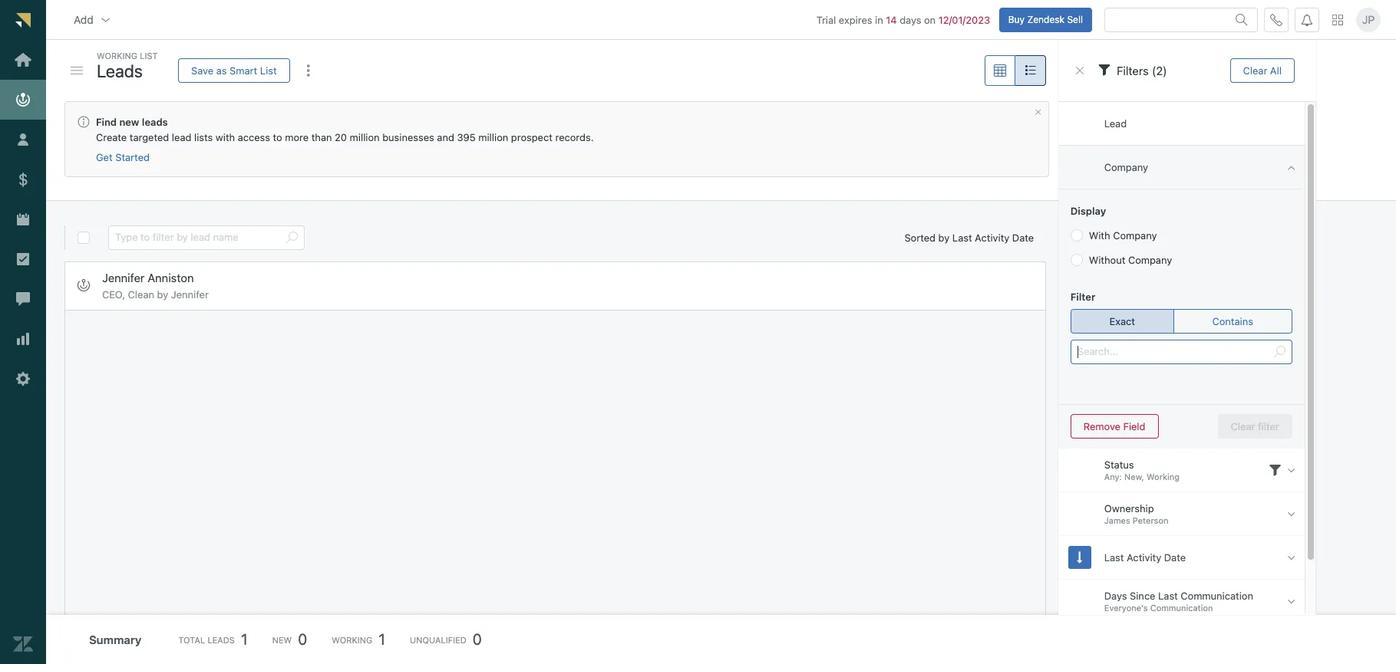 Task type: describe. For each thing, give the bounding box(es) containing it.
0 vertical spatial communication
[[1181, 590, 1254, 602]]

anniston
[[148, 271, 194, 284]]

Type to filter by lead name field
[[115, 226, 279, 249]]

jp button
[[1356, 7, 1381, 32]]

1 horizontal spatial date
[[1164, 552, 1186, 564]]

14
[[886, 14, 897, 26]]

filters (2)
[[1117, 64, 1167, 77]]

lead
[[1105, 117, 1127, 129]]

handler image
[[71, 67, 83, 74]]

filters
[[1117, 64, 1149, 77]]

filter
[[1071, 291, 1096, 303]]

395
[[457, 131, 476, 144]]

unqualified
[[410, 635, 466, 645]]

0 horizontal spatial date
[[1012, 232, 1034, 244]]

with
[[1089, 229, 1111, 242]]

save as smart list button
[[178, 58, 290, 83]]

targeted
[[130, 131, 169, 144]]

everyone's
[[1105, 604, 1148, 613]]

with company
[[1089, 229, 1157, 242]]

clear all
[[1243, 64, 1282, 76]]

on
[[924, 14, 936, 26]]

leads image
[[78, 279, 90, 292]]

remove
[[1084, 420, 1121, 432]]

field
[[1124, 420, 1146, 432]]

status
[[1105, 459, 1134, 471]]

access
[[238, 131, 270, 144]]

jennifer anniston link
[[102, 271, 194, 285]]

2 million from the left
[[478, 131, 508, 144]]

unqualified 0
[[410, 631, 482, 649]]

create
[[96, 131, 127, 144]]

1 vertical spatial communication
[[1151, 604, 1213, 613]]

filter fill image
[[1098, 64, 1111, 76]]

ownership james peterson
[[1105, 503, 1169, 526]]

and
[[437, 131, 454, 144]]

sorted by last activity date
[[904, 232, 1034, 244]]

in
[[875, 14, 883, 26]]

clear all button
[[1230, 58, 1295, 83]]

sell
[[1067, 14, 1083, 25]]

add
[[74, 13, 93, 26]]

leads
[[142, 116, 168, 128]]

remove field button
[[1071, 414, 1159, 439]]

peterson
[[1133, 516, 1169, 526]]

0 for unqualified 0
[[473, 631, 482, 649]]

more
[[285, 131, 309, 144]]

all
[[1270, 64, 1282, 76]]

20
[[335, 131, 347, 144]]

1 horizontal spatial last
[[1105, 552, 1124, 564]]

clear
[[1243, 64, 1268, 76]]

working 1
[[332, 631, 385, 649]]

Search... field
[[1078, 341, 1267, 364]]

2 1 from the left
[[379, 631, 385, 649]]

total
[[178, 635, 205, 645]]

remove field
[[1084, 420, 1146, 432]]

search image for search... field
[[1273, 346, 1286, 358]]

company for without
[[1129, 254, 1173, 266]]

buy
[[1008, 14, 1025, 25]]

lists
[[194, 131, 213, 144]]

new 0
[[272, 631, 307, 649]]

angle up image
[[1288, 161, 1296, 174]]

jp
[[1362, 13, 1375, 26]]

than
[[311, 131, 332, 144]]

exact
[[1110, 315, 1135, 327]]

ownership
[[1105, 503, 1154, 515]]

total leads 1
[[178, 631, 248, 649]]

3 angle down image from the top
[[1288, 551, 1296, 564]]

exact button
[[1071, 309, 1174, 334]]

working list leads
[[97, 51, 158, 81]]

zendesk image
[[13, 635, 33, 655]]

without company
[[1089, 254, 1173, 266]]

filter fill image
[[1269, 464, 1282, 477]]

to
[[273, 131, 282, 144]]

james
[[1105, 516, 1131, 526]]

since
[[1130, 590, 1156, 602]]

chevron down image
[[100, 14, 112, 26]]

new
[[272, 635, 292, 645]]

last for by
[[952, 232, 972, 244]]

jennifer anniston ceo, clean by jennifer
[[102, 271, 209, 301]]

leads inside total leads 1
[[207, 635, 235, 645]]

zendesk products image
[[1332, 14, 1343, 25]]

1 million from the left
[[350, 131, 380, 144]]

contains
[[1213, 315, 1254, 327]]

zendesk
[[1027, 14, 1065, 25]]

calls image
[[1270, 14, 1282, 26]]

cancel image
[[1034, 108, 1042, 117]]

status any: new, working
[[1105, 459, 1180, 482]]



Task type: vqa. For each thing, say whether or not it's contained in the screenshot.
Open associated with SAMPLE TICKET: Ordered the wrong color
no



Task type: locate. For each thing, give the bounding box(es) containing it.
buy zendesk sell button
[[999, 7, 1092, 32]]

0 horizontal spatial leads
[[97, 60, 143, 81]]

million right 395 at the top of the page
[[478, 131, 508, 144]]

1 horizontal spatial 0
[[473, 631, 482, 649]]

cancel image
[[1074, 64, 1086, 77]]

records.
[[555, 131, 594, 144]]

trial
[[816, 14, 836, 26]]

1 vertical spatial date
[[1164, 552, 1186, 564]]

as
[[216, 64, 227, 76]]

0 vertical spatial date
[[1012, 232, 1034, 244]]

1 horizontal spatial list
[[260, 64, 277, 76]]

last
[[952, 232, 972, 244], [1105, 552, 1124, 564], [1159, 590, 1178, 602]]

overflow vertical fill image
[[302, 64, 314, 77]]

angle down image
[[1288, 595, 1296, 608]]

1 vertical spatial leads
[[207, 635, 235, 645]]

by
[[938, 232, 950, 244], [157, 288, 168, 301]]

save
[[191, 64, 213, 76]]

2 vertical spatial last
[[1159, 590, 1178, 602]]

1
[[241, 631, 248, 649], [379, 631, 385, 649]]

with
[[216, 131, 235, 144]]

1 horizontal spatial by
[[938, 232, 950, 244]]

last for since
[[1159, 590, 1178, 602]]

2 vertical spatial company
[[1129, 254, 1173, 266]]

2 vertical spatial angle down image
[[1288, 551, 1296, 564]]

list
[[140, 51, 158, 61], [260, 64, 277, 76]]

add button
[[61, 4, 124, 35]]

communication
[[1181, 590, 1254, 602], [1151, 604, 1213, 613]]

expires
[[839, 14, 872, 26]]

activity right sorted
[[975, 232, 1009, 244]]

working inside status any: new, working
[[1147, 472, 1180, 482]]

1 vertical spatial activity
[[1127, 552, 1162, 564]]

1 vertical spatial jennifer
[[171, 288, 209, 301]]

by right sorted
[[938, 232, 950, 244]]

working for 1
[[332, 635, 372, 645]]

days since last communication everyone's communication
[[1105, 590, 1254, 613]]

get started
[[96, 151, 150, 164]]

0 horizontal spatial 0
[[298, 631, 307, 649]]

get started link
[[96, 151, 150, 164]]

find new leads create targeted lead lists with access to more than 20 million businesses and 395 million prospect records.
[[96, 116, 594, 144]]

0 vertical spatial leads
[[97, 60, 143, 81]]

2 0 from the left
[[473, 631, 482, 649]]

by down anniston
[[157, 288, 168, 301]]

1 0 from the left
[[298, 631, 307, 649]]

any:
[[1105, 472, 1122, 482]]

0 vertical spatial by
[[938, 232, 950, 244]]

summary
[[89, 633, 141, 647]]

save as smart list
[[191, 64, 277, 76]]

1 vertical spatial working
[[1147, 472, 1180, 482]]

leads right the total
[[207, 635, 235, 645]]

1 vertical spatial angle down image
[[1288, 508, 1296, 521]]

working inside the working 1
[[332, 635, 372, 645]]

businesses
[[382, 131, 434, 144]]

working right the 'new 0'
[[332, 635, 372, 645]]

1 horizontal spatial working
[[332, 635, 372, 645]]

search image
[[1236, 14, 1248, 26], [286, 232, 298, 244], [1273, 346, 1286, 358]]

2 horizontal spatial search image
[[1273, 346, 1286, 358]]

jennifer
[[102, 271, 145, 284], [171, 288, 209, 301]]

0 horizontal spatial list
[[140, 51, 158, 61]]

1 horizontal spatial 1
[[379, 631, 385, 649]]

smart
[[230, 64, 257, 76]]

0 horizontal spatial 1
[[241, 631, 248, 649]]

0 horizontal spatial last
[[952, 232, 972, 244]]

0 horizontal spatial working
[[97, 51, 137, 61]]

communication down since
[[1151, 604, 1213, 613]]

long arrow down image
[[1077, 551, 1083, 564]]

1 horizontal spatial search image
[[1236, 14, 1248, 26]]

days
[[900, 14, 921, 26]]

company up without company
[[1113, 229, 1157, 242]]

leads
[[97, 60, 143, 81], [207, 635, 235, 645]]

2 angle down image from the top
[[1288, 508, 1296, 521]]

last right since
[[1159, 590, 1178, 602]]

0 horizontal spatial by
[[157, 288, 168, 301]]

buy zendesk sell
[[1008, 14, 1083, 25]]

lead
[[172, 131, 191, 144]]

company
[[1105, 161, 1149, 173], [1113, 229, 1157, 242], [1129, 254, 1173, 266]]

new
[[119, 116, 139, 128]]

leads right handler icon
[[97, 60, 143, 81]]

find
[[96, 116, 117, 128]]

0 horizontal spatial jennifer
[[102, 271, 145, 284]]

activity down the peterson
[[1127, 552, 1162, 564]]

(2)
[[1152, 64, 1167, 77]]

million
[[350, 131, 380, 144], [478, 131, 508, 144]]

list inside "save as smart list" button
[[260, 64, 277, 76]]

1 vertical spatial company
[[1113, 229, 1157, 242]]

get
[[96, 151, 113, 164]]

bell image
[[1301, 14, 1313, 26]]

0 right 'new'
[[298, 631, 307, 649]]

days
[[1105, 590, 1127, 602]]

last right sorted
[[952, 232, 972, 244]]

ceo,
[[102, 288, 125, 301]]

without
[[1089, 254, 1126, 266]]

working inside working list leads
[[97, 51, 137, 61]]

list up the leads
[[140, 51, 158, 61]]

0
[[298, 631, 307, 649], [473, 631, 482, 649]]

working for leads
[[97, 51, 137, 61]]

company down with company
[[1129, 254, 1173, 266]]

info image
[[78, 116, 90, 128]]

contains button
[[1174, 309, 1293, 334]]

million right 20
[[350, 131, 380, 144]]

0 horizontal spatial activity
[[975, 232, 1009, 244]]

0 right unqualified
[[473, 631, 482, 649]]

12/01/2023
[[938, 14, 990, 26]]

clean
[[128, 288, 154, 301]]

communication right since
[[1181, 590, 1254, 602]]

new,
[[1125, 472, 1144, 482]]

working down chevron down 'image'
[[97, 51, 137, 61]]

search image for the type to filter by lead name field
[[286, 232, 298, 244]]

0 vertical spatial list
[[140, 51, 158, 61]]

jennifer down anniston
[[171, 288, 209, 301]]

2 horizontal spatial working
[[1147, 472, 1180, 482]]

1 horizontal spatial leads
[[207, 635, 235, 645]]

0 vertical spatial angle down image
[[1288, 464, 1296, 477]]

trial expires in 14 days on 12/01/2023
[[816, 14, 990, 26]]

working right new,
[[1147, 472, 1180, 482]]

working
[[97, 51, 137, 61], [1147, 472, 1180, 482], [332, 635, 372, 645]]

0 for new 0
[[298, 631, 307, 649]]

by inside jennifer anniston ceo, clean by jennifer
[[157, 288, 168, 301]]

1 horizontal spatial activity
[[1127, 552, 1162, 564]]

1 angle down image from the top
[[1288, 464, 1296, 477]]

last right long arrow down image at the right bottom of the page
[[1105, 552, 1124, 564]]

angle down image
[[1288, 464, 1296, 477], [1288, 508, 1296, 521], [1288, 551, 1296, 564]]

activity
[[975, 232, 1009, 244], [1127, 552, 1162, 564]]

list right 'smart' on the left
[[260, 64, 277, 76]]

0 vertical spatial working
[[97, 51, 137, 61]]

last activity date
[[1105, 552, 1186, 564]]

company for with
[[1113, 229, 1157, 242]]

last inside days since last communication everyone's communication
[[1159, 590, 1178, 602]]

1 vertical spatial list
[[260, 64, 277, 76]]

jennifer up ceo,
[[102, 271, 145, 284]]

0 vertical spatial last
[[952, 232, 972, 244]]

1 1 from the left
[[241, 631, 248, 649]]

1 left 'new'
[[241, 631, 248, 649]]

2 vertical spatial working
[[332, 635, 372, 645]]

1 left unqualified
[[379, 631, 385, 649]]

1 horizontal spatial jennifer
[[171, 288, 209, 301]]

0 vertical spatial jennifer
[[102, 271, 145, 284]]

1 vertical spatial last
[[1105, 552, 1124, 564]]

0 horizontal spatial million
[[350, 131, 380, 144]]

date
[[1012, 232, 1034, 244], [1164, 552, 1186, 564]]

0 vertical spatial company
[[1105, 161, 1149, 173]]

1 horizontal spatial million
[[478, 131, 508, 144]]

1 vertical spatial by
[[157, 288, 168, 301]]

1 vertical spatial search image
[[286, 232, 298, 244]]

list inside working list leads
[[140, 51, 158, 61]]

0 vertical spatial activity
[[975, 232, 1009, 244]]

prospect
[[511, 131, 553, 144]]

2 horizontal spatial last
[[1159, 590, 1178, 602]]

0 horizontal spatial search image
[[286, 232, 298, 244]]

leads inside working list leads
[[97, 60, 143, 81]]

0 vertical spatial search image
[[1236, 14, 1248, 26]]

display
[[1071, 205, 1106, 217]]

company down "lead"
[[1105, 161, 1149, 173]]

sorted
[[904, 232, 936, 244]]

2 vertical spatial search image
[[1273, 346, 1286, 358]]

started
[[115, 151, 150, 164]]



